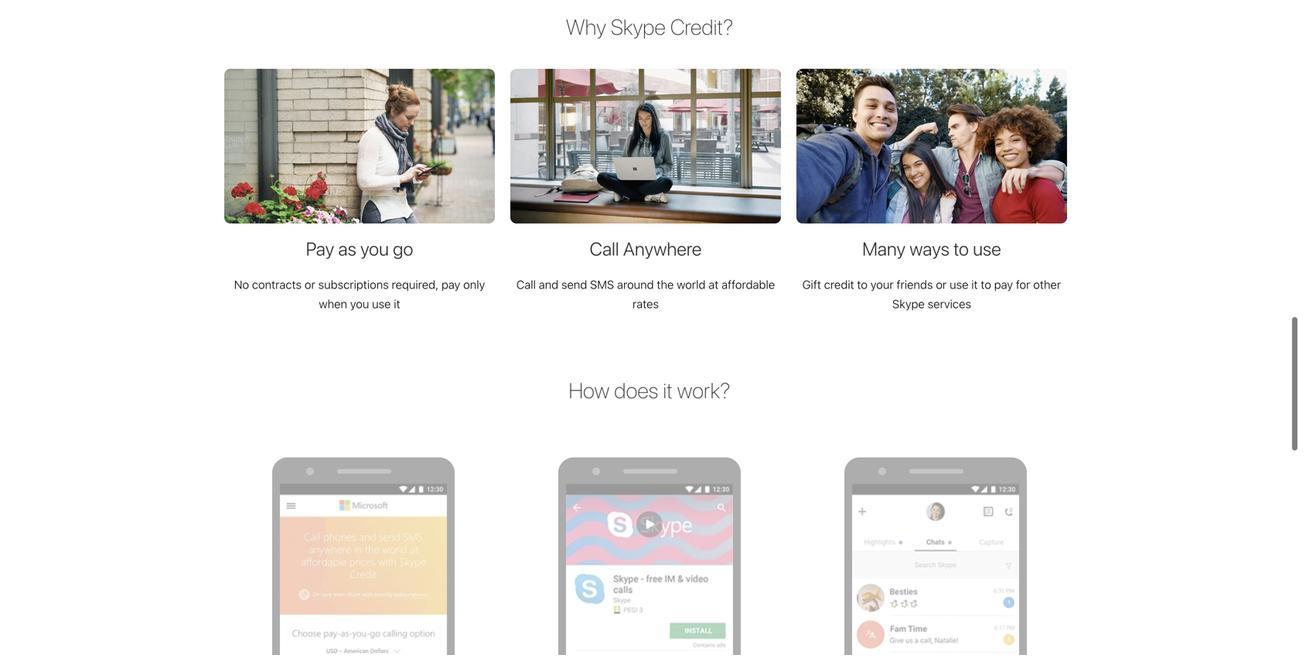 Task type: locate. For each thing, give the bounding box(es) containing it.
pay left only
[[442, 278, 460, 291]]

pay as you go
[[306, 238, 413, 259]]

no contracts or subscriptions required, pay only when you use it
[[234, 278, 485, 311]]

gift credit to your friends or use it to pay for other skype services
[[803, 278, 1061, 311]]

call for call anywhere
[[590, 238, 619, 259]]

2 horizontal spatial it
[[972, 278, 978, 291]]

it
[[972, 278, 978, 291], [394, 297, 400, 311], [663, 377, 673, 403]]

2 horizontal spatial use
[[973, 238, 1001, 259]]

0 horizontal spatial or
[[305, 278, 315, 291]]

no
[[234, 278, 249, 291]]

services
[[928, 297, 971, 311]]

1 vertical spatial use
[[950, 278, 969, 291]]

it down required,
[[394, 297, 400, 311]]

0 horizontal spatial pay
[[442, 278, 460, 291]]

or right the contracts
[[305, 278, 315, 291]]

how does it work?
[[569, 377, 730, 403]]

at
[[709, 278, 719, 291]]

use right ways
[[973, 238, 1001, 259]]

1 horizontal spatial or
[[936, 278, 947, 291]]

0 horizontal spatial skype
[[611, 14, 666, 39]]

to right ways
[[954, 238, 969, 259]]

to left for
[[981, 278, 991, 291]]

1 pay from the left
[[442, 278, 460, 291]]

1 vertical spatial it
[[394, 297, 400, 311]]

work?
[[678, 377, 730, 403]]

around
[[617, 278, 654, 291]]

call for call and send sms around the world at affordable rates
[[517, 278, 536, 291]]

0 vertical spatial it
[[972, 278, 978, 291]]

2 vertical spatial use
[[372, 297, 391, 311]]

you
[[360, 238, 389, 259], [350, 297, 369, 311]]

call left and
[[517, 278, 536, 291]]

rates
[[633, 297, 659, 311]]

1 horizontal spatial pay
[[994, 278, 1013, 291]]

use inside no contracts or subscriptions required, pay only when you use it
[[372, 297, 391, 311]]

required,
[[392, 278, 439, 291]]

call up sms
[[590, 238, 619, 259]]

skype right why
[[611, 14, 666, 39]]

use
[[973, 238, 1001, 259], [950, 278, 969, 291], [372, 297, 391, 311]]

it left for
[[972, 278, 978, 291]]

1 vertical spatial call
[[517, 278, 536, 291]]

you inside no contracts or subscriptions required, pay only when you use it
[[350, 297, 369, 311]]

buy skype credit or a subscription by searching the country and select the subscription and pay image
[[280, 484, 447, 655]]

1 vertical spatial you
[[350, 297, 369, 311]]

your
[[871, 278, 894, 291]]

skype down friends
[[893, 297, 925, 311]]

call
[[590, 238, 619, 259], [517, 278, 536, 291]]

2 pay from the left
[[994, 278, 1013, 291]]

2 vertical spatial it
[[663, 377, 673, 403]]

2 or from the left
[[936, 278, 947, 291]]

use down subscriptions
[[372, 297, 391, 311]]

0 horizontal spatial to
[[857, 278, 868, 291]]

ways
[[910, 238, 950, 259]]

1 horizontal spatial call
[[590, 238, 619, 259]]

pay inside gift credit to your friends or use it to pay for other skype services
[[994, 278, 1013, 291]]

0 horizontal spatial use
[[372, 297, 391, 311]]

pay left for
[[994, 278, 1013, 291]]

skype
[[611, 14, 666, 39], [893, 297, 925, 311]]

showing start calling by going to dialpad and dial the number and click on call image
[[852, 484, 1019, 655]]

0 horizontal spatial call
[[517, 278, 536, 291]]

1 or from the left
[[305, 278, 315, 291]]

0 vertical spatial call
[[590, 238, 619, 259]]

you right as
[[360, 238, 389, 259]]

you down subscriptions
[[350, 297, 369, 311]]

or
[[305, 278, 315, 291], [936, 278, 947, 291]]

1 horizontal spatial to
[[954, 238, 969, 259]]

it right does
[[663, 377, 673, 403]]

to for your
[[857, 278, 868, 291]]

anywhere
[[623, 238, 702, 259]]

0 vertical spatial you
[[360, 238, 389, 259]]

call inside call and send sms around the world at affordable rates
[[517, 278, 536, 291]]

1 horizontal spatial skype
[[893, 297, 925, 311]]

0 vertical spatial use
[[973, 238, 1001, 259]]

use up services
[[950, 278, 969, 291]]

to
[[954, 238, 969, 259], [857, 278, 868, 291], [981, 278, 991, 291]]

send
[[562, 278, 587, 291]]

1 horizontal spatial it
[[663, 377, 673, 403]]

why
[[566, 14, 606, 39]]

use inside gift credit to your friends or use it to pay for other skype services
[[950, 278, 969, 291]]

0 horizontal spatial it
[[394, 297, 400, 311]]

1 horizontal spatial use
[[950, 278, 969, 291]]

why skype credit?
[[566, 14, 733, 39]]

or up services
[[936, 278, 947, 291]]

1 vertical spatial skype
[[893, 297, 925, 311]]

to left your
[[857, 278, 868, 291]]

world
[[677, 278, 706, 291]]

pay
[[442, 278, 460, 291], [994, 278, 1013, 291]]



Task type: vqa. For each thing, say whether or not it's contained in the screenshot.
1st Learn more link from the right
no



Task type: describe. For each thing, give the bounding box(es) containing it.
or inside gift credit to your friends or use it to pay for other skype services
[[936, 278, 947, 291]]

when
[[319, 297, 347, 311]]

or inside no contracts or subscriptions required, pay only when you use it
[[305, 278, 315, 291]]

skype inside gift credit to your friends or use it to pay for other skype services
[[893, 297, 925, 311]]

credit
[[824, 278, 854, 291]]

contracts
[[252, 278, 302, 291]]

many ways to use
[[863, 238, 1001, 259]]

call and send sms around the world at affordable rates
[[517, 278, 775, 311]]

only
[[463, 278, 485, 291]]

the
[[657, 278, 674, 291]]

to for use
[[954, 238, 969, 259]]

go
[[393, 238, 413, 259]]

get skype by downloading it from app store and click on install image
[[566, 484, 733, 655]]

2 horizontal spatial to
[[981, 278, 991, 291]]

pay inside no contracts or subscriptions required, pay only when you use it
[[442, 278, 460, 291]]

pay
[[306, 238, 334, 259]]

0 vertical spatial skype
[[611, 14, 666, 39]]

gift
[[803, 278, 821, 291]]

affordable
[[722, 278, 775, 291]]

subscriptions
[[318, 278, 389, 291]]

as
[[338, 238, 356, 259]]

it inside no contracts or subscriptions required, pay only when you use it
[[394, 297, 400, 311]]

how
[[569, 377, 610, 403]]

sms
[[590, 278, 614, 291]]

many
[[863, 238, 906, 259]]

credit?
[[670, 14, 733, 39]]

other
[[1034, 278, 1061, 291]]

it inside gift credit to your friends or use it to pay for other skype services
[[972, 278, 978, 291]]

does
[[614, 377, 658, 403]]

friends
[[897, 278, 933, 291]]

and
[[539, 278, 559, 291]]

for
[[1016, 278, 1031, 291]]

call anywhere
[[590, 238, 702, 259]]



